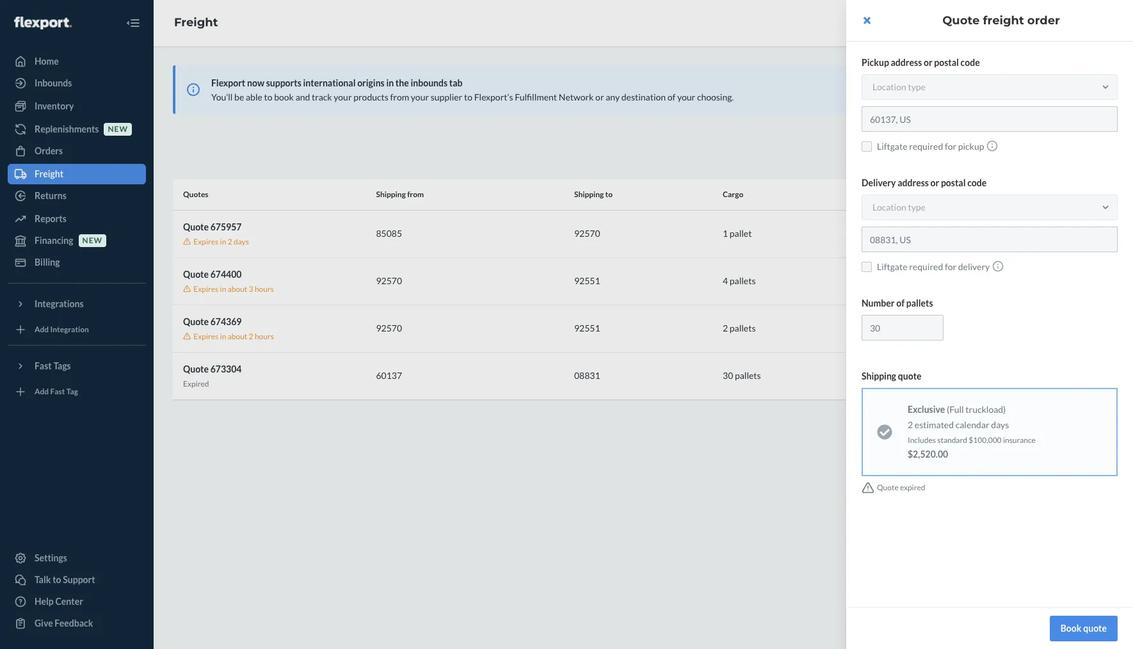 Task type: locate. For each thing, give the bounding box(es) containing it.
(full
[[947, 404, 964, 415]]

1 horizontal spatial quote
[[1084, 623, 1107, 634]]

code for delivery address or postal code
[[968, 177, 987, 188]]

required
[[910, 141, 944, 152], [910, 261, 944, 272]]

required up delivery address or postal code
[[910, 141, 944, 152]]

0 vertical spatial liftgate
[[877, 141, 908, 152]]

0 horizontal spatial quote
[[877, 483, 899, 493]]

quote freight order
[[943, 13, 1060, 28]]

0 vertical spatial address
[[891, 57, 922, 68]]

1 vertical spatial or
[[931, 177, 940, 188]]

quote for shipping quote
[[898, 371, 922, 382]]

quote
[[943, 13, 980, 28], [877, 483, 899, 493]]

0 vertical spatial code
[[961, 57, 980, 68]]

1 horizontal spatial quote
[[943, 13, 980, 28]]

1 vertical spatial quote
[[877, 483, 899, 493]]

shipping
[[862, 371, 897, 382]]

required for pickup
[[910, 141, 944, 152]]

for left delivery
[[945, 261, 957, 272]]

2 liftgate from the top
[[877, 261, 908, 272]]

None checkbox
[[862, 262, 872, 272]]

2 for from the top
[[945, 261, 957, 272]]

for for pickup
[[945, 141, 957, 152]]

code down quote freight order
[[961, 57, 980, 68]]

1 required from the top
[[910, 141, 944, 152]]

check circle image
[[877, 425, 893, 440]]

0 vertical spatial required
[[910, 141, 944, 152]]

address right the pickup
[[891, 57, 922, 68]]

address for pickup
[[891, 57, 922, 68]]

1 vertical spatial for
[[945, 261, 957, 272]]

number
[[862, 298, 895, 309]]

shipping quote
[[862, 371, 922, 382]]

postal
[[935, 57, 959, 68], [941, 177, 966, 188]]

delivery
[[959, 261, 990, 272]]

quote left freight
[[943, 13, 980, 28]]

$2,520.00
[[908, 449, 949, 460]]

code down pickup
[[968, 177, 987, 188]]

or
[[924, 57, 933, 68], [931, 177, 940, 188]]

1 vertical spatial postal
[[941, 177, 966, 188]]

pickup address or postal code
[[862, 57, 980, 68]]

quote
[[898, 371, 922, 382], [1084, 623, 1107, 634]]

quote right shipping
[[898, 371, 922, 382]]

quote for book quote
[[1084, 623, 1107, 634]]

0 vertical spatial or
[[924, 57, 933, 68]]

1 vertical spatial required
[[910, 261, 944, 272]]

liftgate up number of pallets
[[877, 261, 908, 272]]

address right 'delivery'
[[898, 177, 929, 188]]

for left pickup
[[945, 141, 957, 152]]

liftgate
[[877, 141, 908, 152], [877, 261, 908, 272]]

quote left expired
[[877, 483, 899, 493]]

quote inside button
[[1084, 623, 1107, 634]]

1 for from the top
[[945, 141, 957, 152]]

None checkbox
[[862, 141, 872, 151]]

quote right book
[[1084, 623, 1107, 634]]

1 vertical spatial address
[[898, 177, 929, 188]]

of
[[897, 298, 905, 309]]

U.S. address only text field
[[862, 106, 1118, 132]]

address
[[891, 57, 922, 68], [898, 177, 929, 188]]

0 vertical spatial quote
[[943, 13, 980, 28]]

required up pallets
[[910, 261, 944, 272]]

1 vertical spatial quote
[[1084, 623, 1107, 634]]

1 vertical spatial liftgate
[[877, 261, 908, 272]]

for
[[945, 141, 957, 152], [945, 261, 957, 272]]

0 horizontal spatial quote
[[898, 371, 922, 382]]

1 vertical spatial code
[[968, 177, 987, 188]]

liftgate up 'delivery'
[[877, 141, 908, 152]]

pallets
[[907, 298, 934, 309]]

pickup
[[959, 141, 985, 152]]

0 vertical spatial quote
[[898, 371, 922, 382]]

or down liftgate required for pickup
[[931, 177, 940, 188]]

0 vertical spatial for
[[945, 141, 957, 152]]

1 liftgate from the top
[[877, 141, 908, 152]]

postal for delivery address or postal code
[[941, 177, 966, 188]]

2 required from the top
[[910, 261, 944, 272]]

or for pickup
[[924, 57, 933, 68]]

pickup
[[862, 57, 889, 68]]

None number field
[[862, 315, 944, 341]]

0 vertical spatial postal
[[935, 57, 959, 68]]

or right the pickup
[[924, 57, 933, 68]]

includes
[[908, 436, 936, 445]]

number of pallets
[[862, 298, 934, 309]]

code
[[961, 57, 980, 68], [968, 177, 987, 188]]



Task type: vqa. For each thing, say whether or not it's contained in the screenshot.
Open account menu image
no



Task type: describe. For each thing, give the bounding box(es) containing it.
code for pickup address or postal code
[[961, 57, 980, 68]]

quote for quote freight order
[[943, 13, 980, 28]]

standard
[[938, 436, 968, 445]]

estimated
[[915, 420, 954, 430]]

for for delivery
[[945, 261, 957, 272]]

postal for pickup address or postal code
[[935, 57, 959, 68]]

exclusive
[[908, 404, 945, 415]]

book quote button
[[1050, 616, 1118, 642]]

freight
[[983, 13, 1025, 28]]

quote expired
[[877, 483, 926, 493]]

book quote
[[1061, 623, 1107, 634]]

liftgate required for delivery
[[877, 261, 990, 272]]

insurance
[[1004, 436, 1036, 445]]

order
[[1028, 13, 1060, 28]]

close image
[[864, 15, 871, 26]]

U.S. address only text field
[[862, 227, 1118, 252]]

address for delivery
[[898, 177, 929, 188]]

2
[[908, 420, 913, 430]]

or for delivery
[[931, 177, 940, 188]]

calendar
[[956, 420, 990, 430]]

liftgate for liftgate required for pickup
[[877, 141, 908, 152]]

liftgate for liftgate required for delivery
[[877, 261, 908, 272]]

delivery address or postal code
[[862, 177, 987, 188]]

$100,000
[[969, 436, 1002, 445]]

delivery
[[862, 177, 896, 188]]

quote for quote expired
[[877, 483, 899, 493]]

days
[[992, 420, 1010, 430]]

expired
[[900, 483, 926, 493]]

exclusive (full truckload) 2 estimated calendar days includes standard $100,000 insurance $2,520.00
[[908, 404, 1036, 460]]

book
[[1061, 623, 1082, 634]]

truckload)
[[966, 404, 1006, 415]]

required for delivery
[[910, 261, 944, 272]]

liftgate required for pickup
[[877, 141, 985, 152]]



